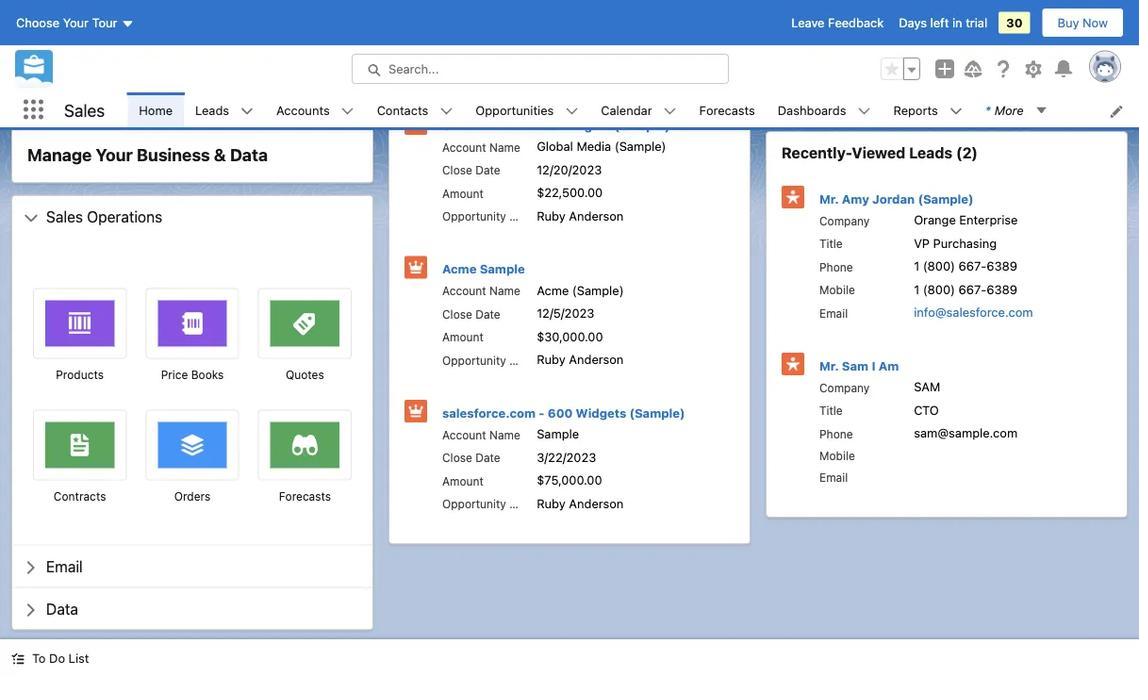 Task type: locate. For each thing, give the bounding box(es) containing it.
date
[[475, 164, 500, 177], [475, 308, 500, 321], [475, 452, 500, 465]]

free
[[147, 44, 170, 58]]

1 the from the left
[[229, 44, 248, 58]]

company down sam
[[819, 381, 870, 395]]

1 horizontal spatial your
[[96, 145, 133, 165]]

2 vertical spatial account name
[[442, 429, 520, 442]]

0 vertical spatial mobile
[[819, 284, 855, 297]]

recently- for recently-viewed leads (2)
[[782, 144, 852, 162]]

opportunities down recently-viewed opportunities (3)
[[476, 103, 554, 117]]

opportunities
[[532, 71, 633, 89], [476, 103, 554, 117]]

your
[[63, 16, 89, 30], [96, 145, 133, 165]]

0 vertical spatial data
[[230, 145, 268, 165]]

2 vertical spatial 667-
[[959, 282, 987, 297]]

home link
[[128, 92, 184, 127]]

anderson down $75,000.00
[[569, 497, 624, 511]]

opportunity for $75,000.00
[[442, 498, 506, 511]]

2 amount from the top
[[442, 331, 484, 344]]

0 horizontal spatial your
[[63, 16, 89, 30]]

2 vertical spatial ruby
[[537, 497, 566, 511]]

jordan
[[872, 192, 915, 206]]

0 horizontal spatial leads
[[195, 103, 229, 117]]

recently-viewed leads (2)
[[782, 144, 978, 162]]

0 vertical spatial account name
[[442, 141, 520, 154]]

account name down acme sample
[[442, 285, 520, 298]]

name down salesforce.com
[[489, 429, 520, 442]]

0 vertical spatial info@salesforce.com
[[886, 3, 1005, 17]]

1 horizontal spatial recently-
[[782, 144, 852, 162]]

data right &
[[230, 145, 268, 165]]

date for global
[[475, 164, 500, 177]]

0 vertical spatial close
[[442, 164, 472, 177]]

account down salesforce.com
[[442, 429, 486, 442]]

title down amy
[[819, 238, 843, 251]]

1 phone from the top
[[819, 261, 853, 274]]

0 horizontal spatial global
[[442, 118, 481, 132]]

vp purchasing
[[914, 236, 997, 250]]

1 vertical spatial opportunity owner ruby anderson
[[442, 353, 624, 367]]

contracts
[[54, 490, 106, 503]]

account down contacts list item
[[442, 141, 486, 154]]

1 date from the top
[[475, 164, 500, 177]]

mr.
[[819, 192, 839, 206], [819, 359, 839, 373]]

media left 200
[[484, 118, 521, 132]]

opportunity
[[442, 210, 506, 223], [442, 354, 506, 367], [442, 498, 506, 511]]

info@salesforce.com link
[[886, 3, 1005, 17], [914, 306, 1033, 320]]

(800) for mobile
[[923, 282, 955, 297]]

company down amy
[[819, 215, 870, 228]]

date down salesforce.com
[[475, 452, 500, 465]]

email
[[819, 307, 848, 320], [819, 471, 848, 484], [46, 558, 83, 575]]

0 vertical spatial recently-
[[405, 71, 475, 89]]

the left rest
[[229, 44, 248, 58]]

info@salesforce.com for email:
[[886, 3, 1005, 17]]

1 vertical spatial anderson
[[569, 353, 624, 367]]

0 vertical spatial 667-
[[931, 21, 959, 35]]

ruby down $75,000.00
[[537, 497, 566, 511]]

2 vertical spatial 6389
[[987, 282, 1018, 297]]

mobile for mobile email
[[819, 449, 855, 463]]

close down salesforce.com
[[442, 452, 472, 465]]

email button
[[12, 546, 372, 587]]

1 (800) 667-6389
[[886, 21, 990, 35], [914, 259, 1018, 273], [914, 282, 1018, 297]]

3 opportunity from the top
[[442, 498, 506, 511]]

close date down acme sample
[[442, 308, 500, 321]]

1 vertical spatial widgets
[[576, 406, 626, 420]]

the right of
[[291, 44, 310, 58]]

3 owner from the top
[[509, 498, 544, 511]]

forecasts inside button
[[279, 490, 331, 503]]

close date down opportunities link
[[442, 164, 500, 177]]

1 vertical spatial owner
[[509, 354, 544, 367]]

amount down salesforce.com
[[442, 475, 484, 488]]

$30,000.00
[[537, 330, 603, 344]]

dashboards link
[[766, 92, 858, 127]]

2 opportunity owner ruby anderson from the top
[[442, 353, 624, 367]]

global for global media - 200 widgets (sample)
[[442, 118, 481, 132]]

company:
[[795, 40, 853, 54]]

0 vertical spatial mr.
[[819, 192, 839, 206]]

0 horizontal spatial recently-
[[405, 71, 475, 89]]

- left 200
[[524, 118, 530, 132]]

title
[[819, 238, 843, 251], [819, 405, 843, 418]]

account name down salesforce.com
[[442, 429, 520, 442]]

0 vertical spatial (800)
[[895, 21, 927, 35]]

1 vertical spatial name
[[489, 285, 520, 298]]

acme for acme (sample)
[[537, 283, 569, 298]]

1 vertical spatial media
[[577, 140, 611, 154]]

sales left the "operations"
[[46, 208, 83, 226]]

opportunity up salesforce.com
[[442, 354, 506, 367]]

text default image inside email dropdown button
[[24, 561, 39, 576]]

1 horizontal spatial the
[[291, 44, 310, 58]]

12/5/2023
[[537, 306, 594, 321]]

0 vertical spatial info@salesforce.com link
[[886, 3, 1005, 17]]

leads down view calendar
[[195, 103, 229, 117]]

text default image for email
[[24, 561, 39, 576]]

phone down amy
[[819, 261, 853, 274]]

your for choose
[[63, 16, 89, 30]]

acme (sample)
[[537, 283, 624, 298]]

viewed up opportunities link
[[475, 71, 528, 89]]

your inside choose your tour dropdown button
[[63, 16, 89, 30]]

2 vertical spatial amount
[[442, 475, 484, 488]]

6389 for phone
[[987, 259, 1018, 273]]

0 horizontal spatial sample
[[480, 262, 525, 276]]

3 anderson from the top
[[569, 497, 624, 511]]

667-
[[931, 21, 959, 35], [959, 259, 987, 273], [959, 282, 987, 297]]

0 vertical spatial amount
[[442, 187, 484, 200]]

sales operations
[[46, 208, 162, 226]]

*
[[985, 103, 991, 117]]

sales for sales operations
[[46, 208, 83, 226]]

dashboards list item
[[766, 92, 882, 127]]

3 close from the top
[[442, 452, 472, 465]]

2 opportunity from the top
[[442, 354, 506, 367]]

close down contacts list item
[[442, 164, 472, 177]]

phone
[[819, 261, 853, 274], [819, 428, 853, 441]]

mr. left sam
[[819, 359, 839, 373]]

your for manage
[[96, 145, 133, 165]]

data up to do list at the left bottom
[[46, 600, 78, 618]]

2 title from the top
[[819, 405, 843, 418]]

(3)
[[637, 71, 659, 89]]

1 mobile from the top
[[819, 284, 855, 297]]

2 vertical spatial anderson
[[569, 497, 624, 511]]

opportunity down salesforce.com
[[442, 498, 506, 511]]

1 for mobile
[[914, 282, 920, 297]]

1 vertical spatial calendar
[[601, 103, 652, 117]]

2 owner from the top
[[509, 354, 544, 367]]

1 account name from the top
[[442, 141, 520, 154]]

1 vertical spatial opportunity
[[442, 354, 506, 367]]

looks
[[49, 44, 82, 58]]

text default image right accounts
[[341, 105, 354, 118]]

account name for global
[[442, 141, 520, 154]]

list
[[68, 651, 89, 665]]

1 (800) 667-6389 for phone:
[[886, 21, 990, 35]]

global
[[442, 118, 481, 132], [537, 140, 573, 154]]

date for acme
[[475, 308, 500, 321]]

orange
[[914, 213, 956, 227]]

1 vertical spatial ruby
[[537, 353, 566, 367]]

account for global
[[442, 141, 486, 154]]

1 anderson from the top
[[569, 209, 624, 223]]

vp
[[914, 236, 930, 250]]

calendar down clear
[[182, 86, 233, 100]]

(800) for phone:
[[895, 21, 927, 35]]

0 horizontal spatial calendar
[[182, 86, 233, 100]]

anderson for $30,000.00
[[569, 353, 624, 367]]

list
[[128, 92, 1139, 127]]

0 vertical spatial forecasts
[[699, 103, 755, 117]]

0 vertical spatial acme
[[442, 262, 477, 276]]

2 account from the top
[[442, 285, 486, 298]]

1 vertical spatial close
[[442, 308, 472, 321]]

account for salesforce.com
[[442, 429, 486, 442]]

0 vertical spatial phone
[[819, 261, 853, 274]]

mr. left amy
[[819, 192, 839, 206]]

$22,500.00
[[537, 186, 603, 200]]

2 vertical spatial 1 (800) 667-6389
[[914, 282, 1018, 297]]

sales inside "dropdown button"
[[46, 208, 83, 226]]

text default image
[[241, 105, 254, 118], [341, 105, 354, 118], [24, 211, 39, 226], [24, 561, 39, 576], [24, 603, 39, 618], [11, 652, 25, 665]]

2 vertical spatial close
[[442, 452, 472, 465]]

1 mr. from the top
[[819, 192, 839, 206]]

calendar list item
[[590, 92, 688, 127]]

amount for salesforce.com
[[442, 475, 484, 488]]

viewed for opportunities
[[475, 71, 528, 89]]

1
[[886, 21, 892, 35], [914, 259, 920, 273], [914, 282, 920, 297]]

buy now
[[1058, 16, 1108, 30]]

search...
[[389, 62, 439, 76]]

1 vertical spatial data
[[46, 600, 78, 618]]

2 date from the top
[[475, 308, 500, 321]]

0 vertical spatial media
[[484, 118, 521, 132]]

mobile
[[819, 284, 855, 297], [819, 449, 855, 463]]

standard forecasting3 image
[[287, 422, 323, 464]]

0 vertical spatial company
[[819, 215, 870, 228]]

3 close date from the top
[[442, 452, 500, 465]]

1 vertical spatial 6389
[[987, 259, 1018, 273]]

1 account from the top
[[442, 141, 486, 154]]

0 vertical spatial viewed
[[475, 71, 528, 89]]

mobile up sam
[[819, 284, 855, 297]]

email:
[[795, 3, 829, 17]]

forecasts left dashboards
[[699, 103, 755, 117]]

price books
[[161, 369, 224, 382]]

0 horizontal spatial acme
[[442, 262, 477, 276]]

0 vertical spatial global
[[442, 118, 481, 132]]

standard quote image
[[287, 301, 323, 342]]

-
[[524, 118, 530, 132], [539, 406, 545, 420]]

opportunity owner ruby anderson for $22,500.00
[[442, 209, 624, 223]]

calendar down (3)
[[601, 103, 652, 117]]

amount up acme sample
[[442, 187, 484, 200]]

close for salesforce.com - 600 widgets (sample)
[[442, 452, 472, 465]]

0 horizontal spatial viewed
[[475, 71, 528, 89]]

like
[[86, 44, 105, 58]]

owner for $75,000.00
[[509, 498, 544, 511]]

forecasts button
[[258, 488, 352, 505]]

2 name from the top
[[489, 285, 520, 298]]

2 account name from the top
[[442, 285, 520, 298]]

name down opportunities link
[[489, 141, 520, 154]]

close for acme sample
[[442, 308, 472, 321]]

mobile email
[[819, 449, 855, 484]]

opportunity up acme sample
[[442, 210, 506, 223]]

1 vertical spatial date
[[475, 308, 500, 321]]

calendar link
[[590, 92, 663, 127]]

0 horizontal spatial -
[[524, 118, 530, 132]]

1 company from the top
[[819, 215, 870, 228]]

2 close date from the top
[[442, 308, 500, 321]]

2 mr. from the top
[[819, 359, 839, 373]]

1 vertical spatial sales
[[46, 208, 83, 226]]

1 opportunity owner ruby anderson from the top
[[442, 209, 624, 223]]

ruby for $22,500.00
[[537, 209, 566, 223]]

text default image
[[1035, 104, 1048, 117]]

account name down opportunities link
[[442, 141, 520, 154]]

667- for mobile
[[959, 282, 987, 297]]

1 vertical spatial email
[[819, 471, 848, 484]]

leads inside list item
[[195, 103, 229, 117]]

products button
[[33, 367, 127, 384]]

owner down $22,500.00
[[509, 210, 544, 223]]

1 vertical spatial mr.
[[819, 359, 839, 373]]

leave feedback
[[791, 16, 884, 30]]

global down global media - 200 widgets (sample)
[[537, 140, 573, 154]]

global right contacts 'link' at the top left of the page
[[442, 118, 481, 132]]

1 close from the top
[[442, 164, 472, 177]]

text default image down manage
[[24, 211, 39, 226]]

rest
[[251, 44, 273, 58]]

1 close date from the top
[[442, 164, 500, 177]]

1 opportunity from the top
[[442, 210, 506, 223]]

opportunities up global media - 200 widgets (sample)
[[532, 71, 633, 89]]

quotes
[[286, 369, 324, 382]]

0 vertical spatial calendar
[[182, 86, 233, 100]]

recently- down dashboards link
[[782, 144, 852, 162]]

date down opportunities link
[[475, 164, 500, 177]]

0 vertical spatial account
[[442, 141, 486, 154]]

sales up manage
[[64, 100, 105, 120]]

1 horizontal spatial acme
[[537, 283, 569, 298]]

acme for acme sample
[[442, 262, 477, 276]]

1 vertical spatial opportunities
[[476, 103, 554, 117]]

1 vertical spatial phone
[[819, 428, 853, 441]]

more
[[995, 103, 1024, 117]]

text default image up to
[[24, 603, 39, 618]]

1 vertical spatial your
[[96, 145, 133, 165]]

1 horizontal spatial viewed
[[852, 144, 906, 162]]

1 vertical spatial company
[[819, 381, 870, 395]]

standard order image
[[174, 422, 211, 464]]

0 vertical spatial owner
[[509, 210, 544, 223]]

owner down $75,000.00
[[509, 498, 544, 511]]

0 vertical spatial anderson
[[569, 209, 624, 223]]

0 vertical spatial 6389
[[959, 21, 990, 35]]

widgets right 600
[[576, 406, 626, 420]]

0 vertical spatial opportunity owner ruby anderson
[[442, 209, 624, 223]]

6389 for phone:
[[959, 21, 990, 35]]

2 vertical spatial opportunity owner ruby anderson
[[442, 497, 624, 511]]

1 horizontal spatial media
[[577, 140, 611, 154]]

2 vertical spatial opportunity
[[442, 498, 506, 511]]

0 vertical spatial email
[[819, 307, 848, 320]]

sample
[[480, 262, 525, 276], [537, 427, 579, 441]]

1 vertical spatial recently-
[[782, 144, 852, 162]]

clear
[[198, 44, 226, 58]]

anderson down $22,500.00
[[569, 209, 624, 223]]

account down acme sample
[[442, 285, 486, 298]]

standard contract image
[[62, 422, 98, 464]]

2 close from the top
[[442, 308, 472, 321]]

manage
[[27, 145, 92, 165]]

mr. amy jordan (sample)
[[819, 192, 974, 206]]

group
[[881, 58, 920, 80]]

1 vertical spatial global
[[537, 140, 573, 154]]

text default image inside sales operations "dropdown button"
[[24, 211, 39, 226]]

your left tour
[[63, 16, 89, 30]]

orders
[[174, 490, 211, 503]]

0 vertical spatial date
[[475, 164, 500, 177]]

2 vertical spatial name
[[489, 429, 520, 442]]

text default image inside data dropdown button
[[24, 603, 39, 618]]

day.
[[313, 44, 336, 58]]

1 vertical spatial leads
[[909, 144, 953, 162]]

owner down $30,000.00
[[509, 354, 544, 367]]

1 name from the top
[[489, 141, 520, 154]]

2 mobile from the top
[[819, 449, 855, 463]]

recently- up contacts list item
[[405, 71, 475, 89]]

text default image left to
[[11, 652, 25, 665]]

opportunity owner ruby anderson down $75,000.00
[[442, 497, 624, 511]]

choose your tour button
[[15, 8, 135, 38]]

standard product2 image
[[62, 301, 98, 342]]

name down acme sample
[[489, 285, 520, 298]]

sam
[[842, 359, 869, 373]]

name for acme
[[489, 285, 520, 298]]

opportunity owner ruby anderson down $30,000.00
[[442, 353, 624, 367]]

owner
[[509, 210, 544, 223], [509, 354, 544, 367], [509, 498, 544, 511]]

mobile down sam
[[819, 449, 855, 463]]

12/20/2023
[[537, 163, 602, 177]]

1 vertical spatial info@salesforce.com link
[[914, 306, 1033, 320]]

1 (800) 667-6389 for mobile
[[914, 282, 1018, 297]]

feedback
[[828, 16, 884, 30]]

your right manage
[[96, 145, 133, 165]]

left
[[930, 16, 949, 30]]

text default image down the contracts "button"
[[24, 561, 39, 576]]

0 vertical spatial name
[[489, 141, 520, 154]]

2 vertical spatial account
[[442, 429, 486, 442]]

2 phone from the top
[[819, 428, 853, 441]]

1 vertical spatial account name
[[442, 285, 520, 298]]

text default image left accounts link
[[241, 105, 254, 118]]

3 account name from the top
[[442, 429, 520, 442]]

opportunities list item
[[464, 92, 590, 127]]

looks like you're free and clear the rest of the day.
[[49, 44, 336, 58]]

ruby down $22,500.00
[[537, 209, 566, 223]]

3 ruby from the top
[[537, 497, 566, 511]]

widgets up the 'global media (sample)'
[[561, 118, 611, 132]]

3 opportunity owner ruby anderson from the top
[[442, 497, 624, 511]]

close date down salesforce.com
[[442, 452, 500, 465]]

1 vertical spatial close date
[[442, 308, 500, 321]]

0 vertical spatial leads
[[195, 103, 229, 117]]

2 ruby from the top
[[537, 353, 566, 367]]

recently-
[[405, 71, 475, 89], [782, 144, 852, 162]]

amount down acme sample
[[442, 331, 484, 344]]

3 account from the top
[[442, 429, 486, 442]]

1 owner from the top
[[509, 210, 544, 223]]

text default image for to do list
[[11, 652, 25, 665]]

business
[[137, 145, 210, 165]]

0 vertical spatial title
[[819, 238, 843, 251]]

amount for global
[[442, 187, 484, 200]]

viewed up jordan
[[852, 144, 906, 162]]

i
[[872, 359, 876, 373]]

1 vertical spatial 667-
[[959, 259, 987, 273]]

1 ruby from the top
[[537, 209, 566, 223]]

date down acme sample
[[475, 308, 500, 321]]

close down acme sample
[[442, 308, 472, 321]]

phone for sam
[[819, 428, 853, 441]]

data
[[230, 145, 268, 165], [46, 600, 78, 618]]

0 vertical spatial 1 (800) 667-6389
[[886, 21, 990, 35]]

forecasts down standard forecasting3 image
[[279, 490, 331, 503]]

2 the from the left
[[291, 44, 310, 58]]

2 anderson from the top
[[569, 353, 624, 367]]

2 vertical spatial 1
[[914, 282, 920, 297]]

1 vertical spatial title
[[819, 405, 843, 418]]

close date for salesforce.com
[[442, 452, 500, 465]]

ruby down $30,000.00
[[537, 353, 566, 367]]

- left 600
[[539, 406, 545, 420]]

opportunity owner ruby anderson down $22,500.00
[[442, 209, 624, 223]]

media up 12/20/2023
[[577, 140, 611, 154]]

anderson down $30,000.00
[[569, 353, 624, 367]]

1 title from the top
[[819, 238, 843, 251]]

3 amount from the top
[[442, 475, 484, 488]]

1 vertical spatial info@salesforce.com
[[914, 306, 1033, 320]]

1 vertical spatial (800)
[[923, 259, 955, 273]]

0 horizontal spatial the
[[229, 44, 248, 58]]

mr. for mr. amy jordan (sample)
[[819, 192, 839, 206]]

leads left (2)
[[909, 144, 953, 162]]

salesforce.com - 600 widgets (sample)
[[442, 406, 685, 420]]

info@salesforce.com link for email:
[[886, 3, 1005, 17]]

text default image inside to do list button
[[11, 652, 25, 665]]

2 vertical spatial owner
[[509, 498, 544, 511]]

0 vertical spatial close date
[[442, 164, 500, 177]]

company for sam
[[819, 381, 870, 395]]

phone up mobile email
[[819, 428, 853, 441]]

to do list
[[32, 651, 89, 665]]

anderson for $22,500.00
[[569, 209, 624, 223]]

title down sam
[[819, 405, 843, 418]]

books
[[191, 369, 224, 382]]

1 amount from the top
[[442, 187, 484, 200]]

media
[[484, 118, 521, 132], [577, 140, 611, 154]]

2 company from the top
[[819, 381, 870, 395]]

2 vertical spatial email
[[46, 558, 83, 575]]

1 vertical spatial 1
[[914, 259, 920, 273]]



Task type: vqa. For each thing, say whether or not it's contained in the screenshot.
Amy Phone
yes



Task type: describe. For each thing, give the bounding box(es) containing it.
600
[[548, 406, 573, 420]]

opportunity for $22,500.00
[[442, 210, 506, 223]]

1 horizontal spatial -
[[539, 406, 545, 420]]

30
[[1006, 16, 1023, 30]]

amy
[[842, 192, 869, 206]]

purchasing
[[933, 236, 997, 250]]

salesforce.com
[[442, 406, 536, 420]]

title for amy
[[819, 238, 843, 251]]

universal technologies
[[886, 40, 1018, 54]]

owner for $30,000.00
[[509, 354, 544, 367]]

do
[[49, 651, 65, 665]]

cto
[[914, 403, 939, 417]]

email inside mobile email
[[819, 471, 848, 484]]

close for global media - 200 widgets (sample)
[[442, 164, 472, 177]]

text default image inside accounts list item
[[341, 105, 354, 118]]

days left in trial
[[899, 16, 987, 30]]

opportunities link
[[464, 92, 565, 127]]

to
[[32, 651, 46, 665]]

operations
[[87, 208, 162, 226]]

accounts
[[276, 103, 330, 117]]

choose your tour
[[16, 16, 117, 30]]

1 horizontal spatial leads
[[909, 144, 953, 162]]

forecasts inside list
[[699, 103, 755, 117]]

advertisement
[[886, 76, 969, 91]]

global media (sample)
[[537, 140, 666, 154]]

1 horizontal spatial data
[[230, 145, 268, 165]]

6389 for mobile
[[987, 282, 1018, 297]]

you're
[[108, 44, 144, 58]]

am
[[879, 359, 899, 373]]

0 vertical spatial sample
[[480, 262, 525, 276]]

title for sam
[[819, 405, 843, 418]]

to do list button
[[0, 639, 100, 677]]

search... button
[[352, 54, 729, 84]]

text default image for data
[[24, 603, 39, 618]]

contacts link
[[366, 92, 440, 127]]

200
[[533, 118, 558, 132]]

recently-viewed opportunities (3)
[[405, 71, 659, 89]]

mr. for mr. sam i am
[[819, 359, 839, 373]]

mr. sam i am
[[819, 359, 899, 373]]

list containing home
[[128, 92, 1139, 127]]

media for (sample)
[[577, 140, 611, 154]]

leave
[[791, 16, 825, 30]]

company for amy
[[819, 215, 870, 228]]

owner for $22,500.00
[[509, 210, 544, 223]]

opportunity owner ruby anderson for $75,000.00
[[442, 497, 624, 511]]

1 (800) 667-6389 for phone
[[914, 259, 1018, 273]]

mobile for mobile
[[819, 284, 855, 297]]

phone for amy
[[819, 261, 853, 274]]

1 for phone
[[914, 259, 920, 273]]

3 date from the top
[[475, 452, 500, 465]]

0 vertical spatial -
[[524, 118, 530, 132]]

(2)
[[956, 144, 978, 162]]

3 name from the top
[[489, 429, 520, 442]]

and
[[173, 44, 194, 58]]

universal
[[886, 40, 939, 54]]

forecasts link
[[688, 92, 766, 127]]

view
[[151, 86, 179, 100]]

email inside email dropdown button
[[46, 558, 83, 575]]

opportunity owner ruby anderson for $30,000.00
[[442, 353, 624, 367]]

667- for phone
[[959, 259, 987, 273]]

close date for global
[[442, 164, 500, 177]]

technologies
[[942, 40, 1018, 54]]

days
[[899, 16, 927, 30]]

global media - 200 widgets (sample)
[[442, 118, 670, 132]]

lead
[[795, 58, 823, 72]]

view calendar link
[[151, 86, 233, 100]]

leave feedback link
[[791, 16, 884, 30]]

sam
[[914, 380, 941, 394]]

trial
[[966, 16, 987, 30]]

0 vertical spatial widgets
[[561, 118, 611, 132]]

media for -
[[484, 118, 521, 132]]

amount for acme
[[442, 331, 484, 344]]

viewed for leads
[[852, 144, 906, 162]]

lead status:
[[795, 58, 866, 72]]

account name for acme
[[442, 285, 520, 298]]

1 for phone:
[[886, 21, 892, 35]]

status:
[[826, 58, 866, 72]]

standard pricebook2 image
[[174, 301, 211, 342]]

acme sample
[[442, 262, 525, 276]]

global for global media (sample)
[[537, 140, 573, 154]]

recently- for recently-viewed opportunities (3)
[[405, 71, 475, 89]]

name for global
[[489, 141, 520, 154]]

* more
[[985, 103, 1024, 117]]

contacts
[[377, 103, 428, 117]]

buy
[[1058, 16, 1079, 30]]

ruby for $30,000.00
[[537, 353, 566, 367]]

sales for sales
[[64, 100, 105, 120]]

3/22/2023
[[537, 450, 596, 464]]

close date for acme
[[442, 308, 500, 321]]

(800) for phone
[[923, 259, 955, 273]]

sam@sample.com
[[914, 426, 1018, 440]]

0 vertical spatial opportunities
[[532, 71, 633, 89]]

text default image inside leads list item
[[241, 105, 254, 118]]

anderson for $75,000.00
[[569, 497, 624, 511]]

&
[[214, 145, 226, 165]]

text default image for sales operations
[[24, 211, 39, 226]]

data inside dropdown button
[[46, 600, 78, 618]]

home
[[139, 103, 173, 117]]

leads link
[[184, 92, 241, 127]]

accounts list item
[[265, 92, 366, 127]]

calendar inside list item
[[601, 103, 652, 117]]

accounts link
[[265, 92, 341, 127]]

contracts button
[[33, 488, 127, 505]]

new
[[886, 58, 911, 72]]

opportunities inside list item
[[476, 103, 554, 117]]

opportunity for $30,000.00
[[442, 354, 506, 367]]

orders button
[[146, 488, 239, 505]]

orange enterprise
[[914, 213, 1018, 227]]

sales operations button
[[12, 196, 372, 238]]

products
[[56, 369, 104, 382]]

info@salesforce.com for email
[[914, 306, 1033, 320]]

667- for phone:
[[931, 21, 959, 35]]

reports list item
[[882, 92, 974, 127]]

account for acme
[[442, 285, 486, 298]]

account name for salesforce.com
[[442, 429, 520, 442]]

choose
[[16, 16, 59, 30]]

buy now button
[[1042, 8, 1124, 38]]

1 vertical spatial sample
[[537, 427, 579, 441]]

ruby for $75,000.00
[[537, 497, 566, 511]]

manage your business & data
[[27, 145, 268, 165]]

reports link
[[882, 92, 949, 127]]

view calendar
[[151, 86, 233, 100]]

quotes button
[[258, 367, 352, 384]]

enterprise
[[959, 213, 1018, 227]]

contacts list item
[[366, 92, 464, 127]]

data button
[[12, 588, 372, 630]]

leads list item
[[184, 92, 265, 127]]

price
[[161, 369, 188, 382]]

info@salesforce.com link for email
[[914, 306, 1033, 320]]



